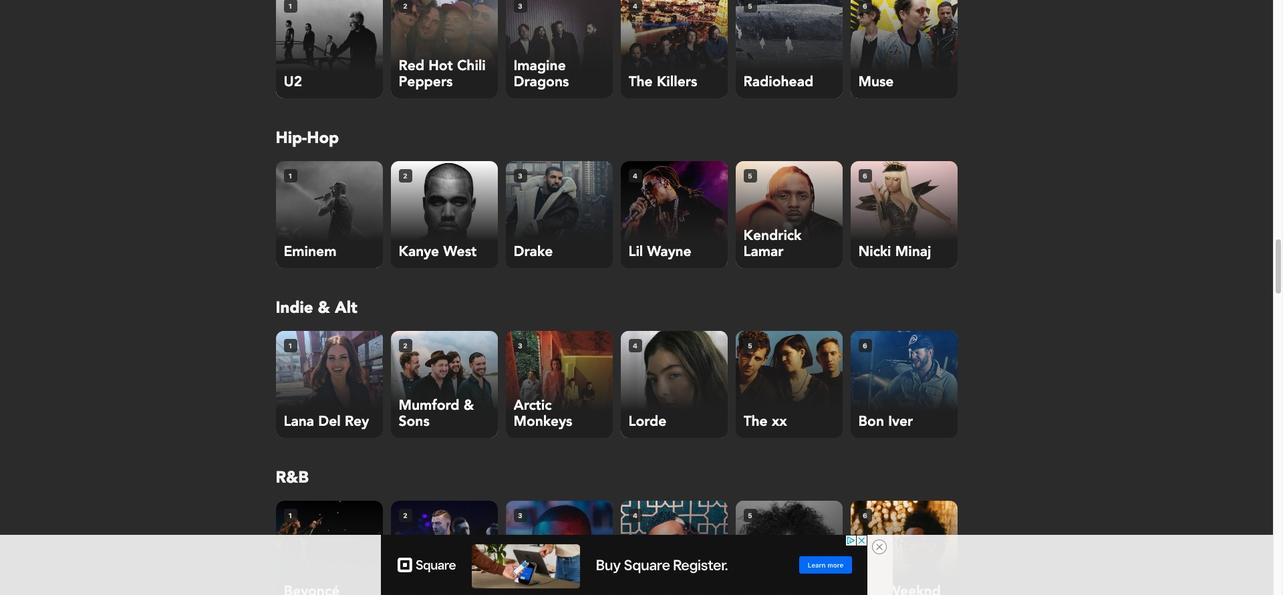 Task type: locate. For each thing, give the bounding box(es) containing it.
justin
[[399, 566, 437, 585]]

4
[[633, 2, 638, 10], [633, 172, 638, 180], [633, 341, 638, 349], [633, 511, 638, 519]]

mumford & sons
[[399, 396, 474, 431]]

iver
[[889, 412, 913, 431]]

hop
[[307, 127, 339, 149]]

4 2 from the top
[[403, 511, 408, 519]]

3 6 from the top
[[863, 341, 868, 349]]

1 horizontal spatial &
[[464, 396, 474, 415]]

2 2 from the top
[[403, 172, 408, 180]]

hip-
[[276, 127, 307, 149]]

imagine dragons
[[514, 56, 569, 92]]

r&b
[[276, 467, 309, 489]]

0 vertical spatial the
[[629, 72, 653, 92]]

1 horizontal spatial the
[[744, 412, 768, 431]]

1 3 from the top
[[518, 2, 523, 10]]

monkeys
[[514, 412, 573, 431]]

lorde
[[629, 412, 667, 431]]

3 for hip-hop
[[518, 172, 523, 180]]

3 1 from the top
[[289, 341, 292, 349]]

the for the killers
[[629, 72, 653, 92]]

the for the xx
[[744, 412, 768, 431]]

justin timberlake
[[399, 566, 472, 595]]

2 5 from the top
[[748, 172, 753, 180]]

6 for indie & alt
[[863, 341, 868, 349]]

5
[[748, 2, 753, 10], [748, 172, 753, 180], [748, 341, 753, 349], [748, 511, 753, 519]]

hip-hop
[[276, 127, 339, 149]]

3 5 from the top
[[748, 341, 753, 349]]

& left alt
[[318, 297, 330, 319]]

the
[[629, 72, 653, 92], [744, 412, 768, 431]]

5 link
[[736, 501, 843, 595]]

imagine
[[514, 56, 566, 76]]

5 for indie & alt
[[748, 341, 753, 349]]

indie & alt
[[276, 297, 358, 319]]

5 for hip-hop
[[748, 172, 753, 180]]

bon iver
[[859, 412, 913, 431]]

2
[[403, 2, 408, 10], [403, 172, 408, 180], [403, 341, 408, 349], [403, 511, 408, 519]]

mumford
[[399, 396, 460, 415]]

muse
[[859, 72, 894, 92]]

kendrick lamar
[[744, 226, 802, 261]]

4 6 from the top
[[863, 511, 868, 519]]

2 for r&b
[[403, 511, 408, 519]]

1 6 from the top
[[863, 2, 868, 10]]

& inside "mumford & sons"
[[464, 396, 474, 415]]

3 link
[[506, 501, 613, 595]]

3 2 from the top
[[403, 341, 408, 349]]

nicki
[[859, 242, 892, 261]]

4 for indie & alt
[[633, 341, 638, 349]]

3 4 from the top
[[633, 341, 638, 349]]

0 horizontal spatial the
[[629, 72, 653, 92]]

6
[[863, 2, 868, 10], [863, 172, 868, 180], [863, 341, 868, 349], [863, 511, 868, 519]]

4 1 from the top
[[289, 511, 292, 519]]

the left killers
[[629, 72, 653, 92]]

1 vertical spatial the
[[744, 412, 768, 431]]

2 3 from the top
[[518, 172, 523, 180]]

del
[[318, 412, 341, 431]]

4 5 from the top
[[748, 511, 753, 519]]

5 for r&b
[[748, 511, 753, 519]]

&
[[318, 297, 330, 319], [464, 396, 474, 415]]

2 6 from the top
[[863, 172, 868, 180]]

2 1 from the top
[[289, 172, 292, 180]]

0 vertical spatial &
[[318, 297, 330, 319]]

rey
[[345, 412, 369, 431]]

4 3 from the top
[[518, 511, 523, 519]]

3
[[518, 2, 523, 10], [518, 172, 523, 180], [518, 341, 523, 349], [518, 511, 523, 519]]

kendrick
[[744, 226, 802, 245]]

0 horizontal spatial &
[[318, 297, 330, 319]]

1 4 from the top
[[633, 2, 638, 10]]

bon
[[859, 412, 885, 431]]

1 for hip-hop
[[289, 172, 292, 180]]

red hot chili peppers
[[399, 56, 486, 92]]

3 3 from the top
[[518, 341, 523, 349]]

3 inside "link"
[[518, 511, 523, 519]]

1
[[289, 2, 292, 10], [289, 172, 292, 180], [289, 341, 292, 349], [289, 511, 292, 519]]

4 link
[[621, 501, 728, 595]]

2 4 from the top
[[633, 172, 638, 180]]

1 vertical spatial &
[[464, 396, 474, 415]]

the left xx
[[744, 412, 768, 431]]

red
[[399, 56, 425, 76]]

& for mumford
[[464, 396, 474, 415]]

west
[[444, 242, 477, 261]]

1 for indie & alt
[[289, 341, 292, 349]]

4 4 from the top
[[633, 511, 638, 519]]

& right 'mumford'
[[464, 396, 474, 415]]

1 link
[[276, 501, 383, 595]]

6 for r&b
[[863, 511, 868, 519]]

chili
[[457, 56, 486, 76]]



Task type: describe. For each thing, give the bounding box(es) containing it.
killers
[[657, 72, 698, 92]]

& for indie
[[318, 297, 330, 319]]

the killers
[[629, 72, 698, 92]]

nicki minaj
[[859, 242, 932, 261]]

alt
[[335, 297, 358, 319]]

kanye
[[399, 242, 439, 261]]

lil
[[629, 242, 643, 261]]

advertisement element
[[381, 535, 868, 595]]

2 for indie & alt
[[403, 341, 408, 349]]

sons
[[399, 412, 430, 431]]

6 for hip-hop
[[863, 172, 868, 180]]

radiohead
[[744, 72, 814, 92]]

dragons
[[514, 72, 569, 92]]

3 for r&b
[[518, 511, 523, 519]]

eminem
[[284, 242, 337, 261]]

hot
[[429, 56, 453, 76]]

1 2 from the top
[[403, 2, 408, 10]]

1 for r&b
[[289, 511, 292, 519]]

arctic
[[514, 396, 552, 415]]

timberlake
[[399, 582, 472, 595]]

lil wayne
[[629, 242, 692, 261]]

minaj
[[896, 242, 932, 261]]

3 for indie & alt
[[518, 341, 523, 349]]

lamar
[[744, 242, 784, 261]]

drake
[[514, 242, 553, 261]]

indie
[[276, 297, 313, 319]]

xx
[[772, 412, 787, 431]]

4 for hip-hop
[[633, 172, 638, 180]]

4 for r&b
[[633, 511, 638, 519]]

kanye west
[[399, 242, 477, 261]]

wayne
[[648, 242, 692, 261]]

lana del rey
[[284, 412, 369, 431]]

u2
[[284, 72, 302, 92]]

the xx
[[744, 412, 787, 431]]

6 link
[[851, 501, 958, 595]]

1 5 from the top
[[748, 2, 753, 10]]

peppers
[[399, 72, 453, 92]]

lana
[[284, 412, 314, 431]]

2 for hip-hop
[[403, 172, 408, 180]]

arctic monkeys
[[514, 396, 573, 431]]

1 1 from the top
[[289, 2, 292, 10]]



Task type: vqa. For each thing, say whether or not it's contained in the screenshot.
The
yes



